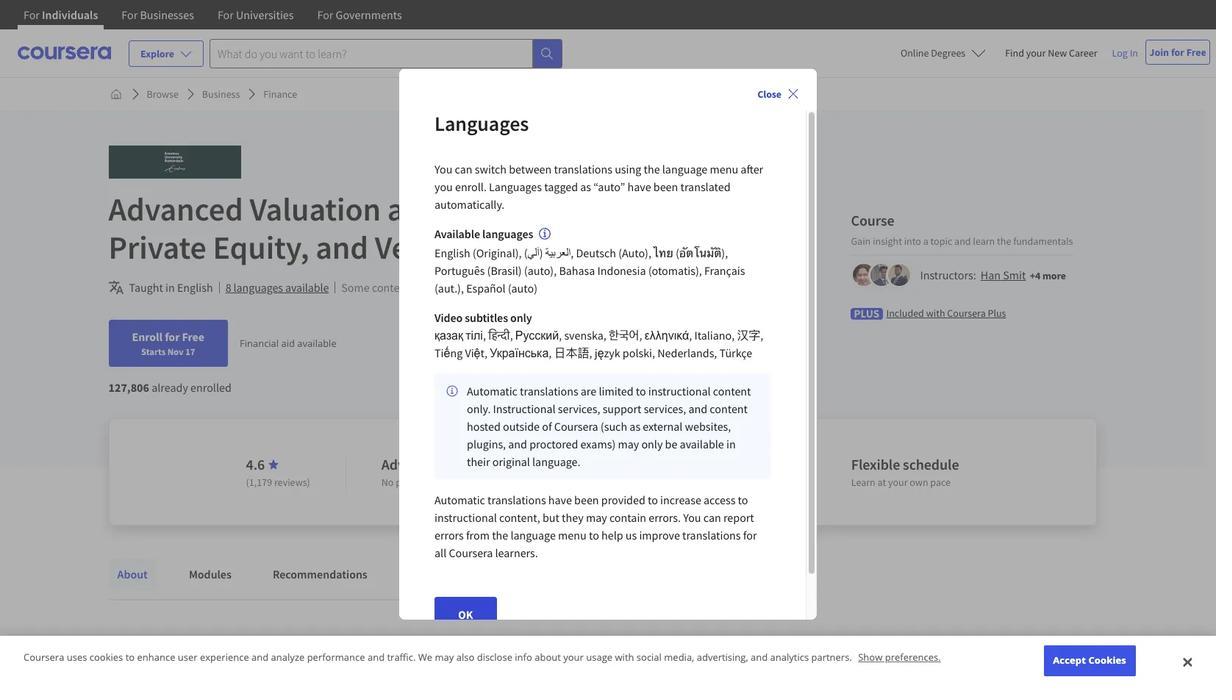 Task type: vqa. For each thing, say whether or not it's contained in the screenshot.
the middle the
yes



Task type: describe. For each thing, give the bounding box(es) containing it.
private
[[109, 227, 207, 268]]

they
[[562, 510, 584, 525]]

translations up content,
[[488, 492, 546, 507]]

ελληνικά,
[[645, 328, 693, 342]]

coursera plus image
[[852, 308, 884, 320]]

(original),
[[473, 245, 522, 260]]

improve
[[640, 528, 680, 543]]

already
[[152, 380, 188, 395]]

accept
[[1054, 654, 1087, 668]]

approx.
[[598, 455, 647, 474]]

(آلي),
[[524, 245, 574, 260]]

close button
[[752, 81, 806, 107]]

m&a,
[[586, 189, 657, 230]]

experience inside advanced level no previous experience necessary
[[435, 476, 482, 489]]

deutsch
[[576, 245, 617, 260]]

may left not
[[413, 280, 434, 295]]

from
[[466, 528, 490, 543]]

in inside automatic translations are limited to instructional content only. instructional services, support services, and content hosted outside of coursera (such as external websites, plugins, and proctored exams) may only be available in their original language.
[[727, 437, 736, 451]]

for governments
[[318, 7, 402, 22]]

available
[[435, 226, 480, 241]]

log
[[1113, 46, 1129, 60]]

recommendations
[[273, 567, 368, 582]]

tagged
[[545, 179, 578, 194]]

home image
[[110, 88, 122, 100]]

menu inside the you can switch between translations using the language menu after you enroll. languages tagged as "auto" have been translated automatically.
[[710, 162, 739, 176]]

advanced for advanced valuation and strategy - m&a, private equity, and venture capital
[[109, 189, 243, 230]]

about
[[117, 567, 148, 582]]

(otomatis),
[[649, 263, 703, 278]]

original
[[493, 454, 530, 469]]

han smit link
[[981, 267, 1027, 282]]

coursera left the uses
[[24, 651, 64, 665]]

financial aid available button
[[240, 337, 337, 350]]

bahasa
[[559, 263, 596, 278]]

about
[[535, 651, 561, 665]]

included
[[887, 306, 925, 320]]

for individuals
[[24, 7, 98, 22]]

may inside 'automatic translations have been provided to increase access to instructional content, but they may contain errors. you can report errors from the language menu to help us improve translations for all coursera learners.'
[[586, 510, 608, 525]]

free for enroll
[[182, 330, 205, 344]]

to inside automatic translations are limited to instructional content only. instructional services, support services, and content hosted outside of coursera (such as external websites, plugins, and proctored exams) may only be available in their original language.
[[636, 384, 647, 398]]

for businesses
[[122, 7, 194, 22]]

instructional inside 'automatic translations have been provided to increase access to instructional content, but they may contain errors. you can report errors from the language menu to help us improve translations for all coursera learners.'
[[435, 510, 497, 525]]

for for join
[[1172, 46, 1185, 59]]

language.
[[533, 454, 581, 469]]

127,806 already enrolled
[[109, 380, 232, 395]]

analyze
[[271, 651, 305, 665]]

for for universities
[[218, 7, 234, 22]]

only inside video subtitles only қазақ тілі, हिन्दी, русский, svenska, 한국어, ελληνικά, italiano, 汉字, tiếng việt, українська, 日本語, język polski, nederlands, türkçe
[[511, 310, 532, 325]]

flexible
[[852, 455, 901, 474]]

automatic for automatic translations are limited to instructional content only. instructional services, support services, and content hosted outside of coursera (such as external websites, plugins, and proctored exams) may only be available in their original language.
[[467, 384, 518, 398]]

into
[[905, 234, 922, 248]]

available languages
[[435, 226, 534, 241]]

instructional inside automatic translations are limited to instructional content only. instructional services, support services, and content hosted outside of coursera (such as external websites, plugins, and proctored exams) may only be available in their original language.
[[649, 384, 711, 398]]

0 horizontal spatial experience
[[200, 651, 249, 665]]

as inside the you can switch between translations using the language menu after you enroll. languages tagged as "auto" have been translated automatically.
[[581, 179, 592, 194]]

video
[[435, 310, 463, 325]]

advanced level no previous experience necessary
[[382, 455, 527, 489]]

ok button
[[435, 597, 497, 632]]

indonesia
[[598, 263, 646, 278]]

0 vertical spatial be
[[455, 280, 467, 295]]

2 vertical spatial content
[[710, 401, 748, 416]]

english (original), العربية (آلي), deutsch (auto), ไทย (อัตโนมัติ), português (brasil) (auto), bahasa indonesia (otomatis), français (aut.), español (auto)
[[435, 245, 746, 295]]

8 languages available
[[226, 280, 329, 295]]

starts
[[141, 346, 166, 358]]

127,806
[[109, 380, 149, 395]]

1 vertical spatial with
[[615, 651, 635, 665]]

and inside course gain insight into a topic and learn the fundamentals
[[955, 234, 972, 248]]

business link
[[196, 81, 246, 107]]

websites,
[[685, 419, 732, 434]]

traffic.
[[387, 651, 416, 665]]

available for financial aid available
[[298, 337, 337, 350]]

equity,
[[213, 227, 309, 268]]

enrolled
[[191, 380, 232, 395]]

to left help
[[589, 528, 600, 543]]

know
[[170, 643, 205, 661]]

been inside the you can switch between translations using the language menu after you enroll. languages tagged as "auto" have been translated automatically.
[[654, 179, 679, 194]]

course
[[852, 211, 895, 229]]

about link
[[109, 558, 157, 591]]

more
[[1043, 269, 1067, 282]]

1 vertical spatial content
[[714, 384, 752, 398]]

available for 8 languages available
[[285, 280, 329, 295]]

find your new career link
[[999, 44, 1106, 63]]

polski,
[[623, 345, 656, 360]]

individuals
[[42, 7, 98, 22]]

automatic translations are limited to instructional content only. instructional services, support services, and content hosted outside of coursera (such as external websites, plugins, and proctored exams) may only be available in their original language. element
[[435, 373, 771, 479]]

financial
[[240, 337, 279, 350]]

banner navigation
[[12, 0, 414, 40]]

browse link
[[141, 81, 185, 107]]

cookies
[[1089, 654, 1127, 668]]

be inside automatic translations are limited to instructional content only. instructional services, support services, and content hosted outside of coursera (such as external websites, plugins, and proctored exams) may only be available in their original language.
[[666, 437, 678, 451]]

included with coursera plus
[[887, 306, 1007, 320]]

user
[[178, 651, 198, 665]]

modules link
[[180, 558, 241, 591]]

as inside automatic translations are limited to instructional content only. instructional services, support services, and content hosted outside of coursera (such as external websites, plugins, and proctored exams) may only be available in their original language.
[[630, 419, 641, 434]]

of
[[542, 419, 552, 434]]

menu inside 'automatic translations have been provided to increase access to instructional content, but they may contain errors. you can report errors from the language menu to help us improve translations for all coursera learners.'
[[559, 528, 587, 543]]

at inside approx. 16 hours to complete 3 weeks at 5 hours a week
[[635, 476, 643, 489]]

taught
[[129, 280, 163, 295]]

but
[[543, 510, 560, 525]]

han
[[981, 267, 1001, 282]]

support
[[603, 401, 642, 416]]

17
[[185, 346, 195, 358]]

we
[[418, 651, 433, 665]]

you inside 'automatic translations have been provided to increase access to instructional content, but they may contain errors. you can report errors from the language menu to help us improve translations for all coursera learners.'
[[684, 510, 702, 525]]

italiano,
[[695, 328, 735, 342]]

instructors:
[[921, 267, 977, 282]]

no
[[382, 476, 394, 489]]

instructional
[[493, 401, 556, 416]]

languages for 8
[[234, 280, 283, 295]]

finance
[[264, 88, 297, 101]]

8 languages available button
[[226, 279, 329, 297]]

enroll for free starts nov 17
[[132, 330, 205, 358]]

find your new career
[[1006, 46, 1098, 60]]

english inside "english (original), العربية (آلي), deutsch (auto), ไทย (อัตโนมัติ), português (brasil) (auto), bahasa indonesia (otomatis), français (aut.), español (auto)"
[[435, 245, 471, 260]]

included with coursera plus link
[[887, 306, 1007, 320]]

may inside automatic translations are limited to instructional content only. instructional services, support services, and content hosted outside of coursera (such as external websites, plugins, and proctored exams) may only be available in their original language.
[[618, 437, 640, 451]]

advertising,
[[697, 651, 749, 665]]

to up report
[[738, 492, 749, 507]]

learners.
[[496, 545, 538, 560]]

(1,179
[[246, 476, 272, 489]]

to inside approx. 16 hours to complete 3 weeks at 5 hours a week
[[706, 455, 719, 474]]

français
[[705, 263, 746, 278]]

course gain insight into a topic and learn the fundamentals
[[852, 211, 1074, 248]]

for for businesses
[[122, 7, 138, 22]]



Task type: locate. For each thing, give the bounding box(es) containing it.
2 for from the left
[[122, 7, 138, 22]]

schedule
[[904, 455, 960, 474]]

0 vertical spatial language
[[663, 162, 708, 176]]

0 horizontal spatial in
[[166, 280, 175, 295]]

0 vertical spatial content
[[372, 280, 410, 295]]

0 vertical spatial for
[[1172, 46, 1185, 59]]

0 vertical spatial automatic
[[467, 384, 518, 398]]

career
[[1070, 46, 1098, 60]]

log in link
[[1106, 44, 1146, 62]]

language inside 'automatic translations have been provided to increase access to instructional content, but they may contain errors. you can report errors from the language menu to help us improve translations for all coursera learners.'
[[511, 528, 556, 543]]

translations down report
[[683, 528, 741, 543]]

with inside included with coursera plus "link"
[[927, 306, 946, 320]]

the inside course gain insight into a topic and learn the fundamentals
[[998, 234, 1012, 248]]

limited
[[599, 384, 634, 398]]

3
[[598, 476, 604, 489]]

the right 'using'
[[644, 162, 660, 176]]

nishad matawlie image
[[889, 264, 911, 286]]

1 horizontal spatial menu
[[710, 162, 739, 176]]

instructional up from
[[435, 510, 497, 525]]

translated down (brasil)
[[470, 280, 520, 295]]

may up approx.
[[618, 437, 640, 451]]

1 vertical spatial a
[[679, 476, 684, 489]]

1 vertical spatial experience
[[200, 651, 249, 665]]

automatically.
[[435, 197, 505, 212]]

coursera up exams)
[[555, 419, 599, 434]]

coursera inside "link"
[[948, 306, 986, 320]]

1 horizontal spatial services,
[[644, 401, 687, 416]]

1 at from the left
[[635, 476, 643, 489]]

1 vertical spatial you
[[684, 510, 702, 525]]

only.
[[467, 401, 491, 416]]

been right "auto"
[[654, 179, 679, 194]]

1 vertical spatial be
[[666, 437, 678, 451]]

available left some
[[285, 280, 329, 295]]

0 vertical spatial can
[[455, 162, 473, 176]]

join
[[1150, 46, 1170, 59]]

2 vertical spatial available
[[680, 437, 725, 451]]

you
[[435, 162, 453, 176], [684, 510, 702, 525]]

português
[[435, 263, 485, 278]]

advanced inside advanced valuation and strategy - m&a, private equity, and venture capital
[[109, 189, 243, 230]]

external
[[643, 419, 683, 434]]

coursera
[[948, 306, 986, 320], [555, 419, 599, 434], [449, 545, 493, 560], [24, 651, 64, 665]]

for left "universities"
[[218, 7, 234, 22]]

for for enroll
[[165, 330, 180, 344]]

details
[[109, 643, 151, 661]]

1 vertical spatial only
[[642, 437, 663, 451]]

0 horizontal spatial with
[[615, 651, 635, 665]]

a inside course gain insight into a topic and learn the fundamentals
[[924, 234, 929, 248]]

language right 'using'
[[663, 162, 708, 176]]

1 horizontal spatial for
[[744, 528, 757, 543]]

1 vertical spatial languages
[[489, 179, 542, 194]]

0 horizontal spatial a
[[679, 476, 684, 489]]

1 horizontal spatial only
[[642, 437, 663, 451]]

for inside enroll for free starts nov 17
[[165, 330, 180, 344]]

汉字,
[[737, 328, 764, 342]]

0 horizontal spatial advanced
[[109, 189, 243, 230]]

0 horizontal spatial have
[[549, 492, 572, 507]]

1 horizontal spatial language
[[663, 162, 708, 176]]

2 vertical spatial the
[[492, 528, 509, 543]]

with right included
[[927, 306, 946, 320]]

subtitles
[[465, 310, 508, 325]]

1 horizontal spatial experience
[[435, 476, 482, 489]]

have inside the you can switch between translations using the language menu after you enroll. languages tagged as "auto" have been translated automatically.
[[628, 179, 652, 194]]

0 horizontal spatial been
[[575, 492, 599, 507]]

for up nov
[[165, 330, 180, 344]]

show preferences. link
[[859, 651, 942, 665]]

to right cookies
[[126, 651, 135, 665]]

0 vertical spatial available
[[285, 280, 329, 295]]

in right taught at the top left
[[166, 280, 175, 295]]

content right some
[[372, 280, 410, 295]]

a inside approx. 16 hours to complete 3 weeks at 5 hours a week
[[679, 476, 684, 489]]

русский,
[[516, 328, 562, 342]]

1 horizontal spatial languages
[[483, 226, 534, 241]]

hours right 5
[[652, 476, 677, 489]]

can inside the you can switch between translations using the language menu after you enroll. languages tagged as "auto" have been translated automatically.
[[455, 162, 473, 176]]

1 horizontal spatial instructional
[[649, 384, 711, 398]]

1 vertical spatial english
[[177, 280, 213, 295]]

info
[[515, 651, 533, 665]]

social
[[637, 651, 662, 665]]

your
[[1027, 46, 1047, 60], [889, 476, 908, 489], [564, 651, 584, 665]]

16
[[650, 455, 665, 474]]

translated up (อัตโนมัติ),
[[681, 179, 731, 194]]

8
[[226, 280, 231, 295]]

automatic inside 'automatic translations have been provided to increase access to instructional content, but they may contain errors. you can report errors from the language menu to help us improve translations for all coursera learners.'
[[435, 492, 486, 507]]

a right into
[[924, 234, 929, 248]]

languages inside dialog
[[483, 226, 534, 241]]

2 vertical spatial your
[[564, 651, 584, 665]]

services, down are
[[558, 401, 601, 416]]

content up websites,
[[710, 401, 748, 416]]

recommendations link
[[264, 558, 377, 591]]

1 vertical spatial in
[[727, 437, 736, 451]]

gain
[[852, 234, 871, 248]]

0 horizontal spatial translated
[[470, 280, 520, 295]]

for for individuals
[[24, 7, 40, 22]]

translated
[[681, 179, 731, 194], [470, 280, 520, 295]]

0 vertical spatial instructional
[[649, 384, 711, 398]]

1 horizontal spatial the
[[644, 162, 660, 176]]

coursera left the plus
[[948, 306, 986, 320]]

translations inside automatic translations are limited to instructional content only. instructional services, support services, and content hosted outside of coursera (such as external websites, plugins, and proctored exams) may only be available in their original language.
[[520, 384, 579, 398]]

0 vertical spatial you
[[435, 162, 453, 176]]

1 vertical spatial advanced
[[382, 455, 443, 474]]

services, up external
[[644, 401, 687, 416]]

advanced inside advanced level no previous experience necessary
[[382, 455, 443, 474]]

1 vertical spatial have
[[549, 492, 572, 507]]

0 horizontal spatial be
[[455, 280, 467, 295]]

1 horizontal spatial advanced
[[382, 455, 443, 474]]

to down 5
[[648, 492, 658, 507]]

can down "access"
[[704, 510, 722, 525]]

1 horizontal spatial with
[[927, 306, 946, 320]]

in
[[1131, 46, 1139, 60]]

the inside the you can switch between translations using the language menu after you enroll. languages tagged as "auto" have been translated automatically.
[[644, 162, 660, 176]]

have inside 'automatic translations have been provided to increase access to instructional content, but they may contain errors. you can report errors from the language menu to help us improve translations for all coursera learners.'
[[549, 492, 572, 507]]

0 horizontal spatial menu
[[559, 528, 587, 543]]

universities
[[236, 7, 294, 22]]

hosted
[[467, 419, 501, 434]]

1 horizontal spatial you
[[684, 510, 702, 525]]

1 for from the left
[[24, 7, 40, 22]]

analytics
[[771, 651, 809, 665]]

0 horizontal spatial for
[[165, 330, 180, 344]]

us
[[626, 528, 637, 543]]

have up but
[[549, 492, 572, 507]]

be right not
[[455, 280, 467, 295]]

the right learn
[[998, 234, 1012, 248]]

1 vertical spatial translated
[[470, 280, 520, 295]]

for
[[1172, 46, 1185, 59], [165, 330, 180, 344], [744, 528, 757, 543]]

4.6
[[246, 455, 265, 474]]

be down external
[[666, 437, 678, 451]]

as right "(such"
[[630, 419, 641, 434]]

1 horizontal spatial as
[[630, 419, 641, 434]]

(brasil)
[[488, 263, 522, 278]]

0 horizontal spatial instructional
[[435, 510, 497, 525]]

the right from
[[492, 528, 509, 543]]

languages inside button
[[234, 280, 283, 295]]

to left the know
[[154, 643, 167, 661]]

0 horizontal spatial you
[[435, 162, 453, 176]]

0 vertical spatial menu
[[710, 162, 739, 176]]

new
[[1049, 46, 1068, 60]]

advanced up previous at the left
[[382, 455, 443, 474]]

automatic for automatic translations have been provided to increase access to instructional content, but they may contain errors. you can report errors from the language menu to help us improve translations for all coursera learners.
[[435, 492, 486, 507]]

1 horizontal spatial have
[[628, 179, 652, 194]]

insight
[[873, 234, 903, 248]]

can up enroll.
[[455, 162, 473, 176]]

1 vertical spatial can
[[704, 510, 722, 525]]

1 horizontal spatial english
[[435, 245, 471, 260]]

"auto"
[[594, 179, 626, 194]]

you inside the you can switch between translations using the language menu after you enroll. languages tagged as "auto" have been translated automatically.
[[435, 162, 453, 176]]

have down 'using'
[[628, 179, 652, 194]]

content,
[[500, 510, 541, 525]]

only inside automatic translations are limited to instructional content only. instructional services, support services, and content hosted outside of coursera (such as external websites, plugins, and proctored exams) may only be available in their original language.
[[642, 437, 663, 451]]

level
[[446, 455, 475, 474]]

only down external
[[642, 437, 663, 451]]

been inside 'automatic translations have been provided to increase access to instructional content, but they may contain errors. you can report errors from the language menu to help us improve translations for all coursera learners.'
[[575, 492, 599, 507]]

automatic down advanced level no previous experience necessary
[[435, 492, 486, 507]]

automatic inside automatic translations are limited to instructional content only. instructional services, support services, and content hosted outside of coursera (such as external websites, plugins, and proctored exams) may only be available in their original language.
[[467, 384, 518, 398]]

türkçe
[[720, 345, 753, 360]]

available inside automatic translations are limited to instructional content only. instructional services, support services, and content hosted outside of coursera (such as external websites, plugins, and proctored exams) may only be available in their original language.
[[680, 437, 725, 451]]

1 vertical spatial for
[[165, 330, 180, 344]]

disclose
[[477, 651, 513, 665]]

1 vertical spatial your
[[889, 476, 908, 489]]

your right find
[[1027, 46, 1047, 60]]

complete
[[722, 455, 781, 474]]

with
[[927, 306, 946, 320], [615, 651, 635, 665]]

4 for from the left
[[318, 7, 334, 22]]

translations up instructional
[[520, 384, 579, 398]]

advanced
[[109, 189, 243, 230], [382, 455, 443, 474]]

business
[[202, 88, 240, 101]]

1 horizontal spatial your
[[889, 476, 908, 489]]

languages down between
[[489, 179, 542, 194]]

0 vertical spatial been
[[654, 179, 679, 194]]

translated inside the you can switch between translations using the language menu after you enroll. languages tagged as "auto" have been translated automatically.
[[681, 179, 731, 194]]

language down content,
[[511, 528, 556, 543]]

1 vertical spatial menu
[[559, 528, 587, 543]]

enroll
[[132, 330, 163, 344]]

enhance
[[137, 651, 175, 665]]

at left 5
[[635, 476, 643, 489]]

0 vertical spatial only
[[511, 310, 532, 325]]

performance
[[307, 651, 365, 665]]

a left week
[[679, 476, 684, 489]]

translations
[[554, 162, 613, 176], [520, 384, 579, 398], [488, 492, 546, 507], [683, 528, 741, 543]]

free right join
[[1187, 46, 1207, 59]]

1 services, from the left
[[558, 401, 601, 416]]

free inside enroll for free starts nov 17
[[182, 330, 205, 344]]

instructional down nederlands,
[[649, 384, 711, 398]]

available inside "8 languages available" button
[[285, 280, 329, 295]]

1 horizontal spatial in
[[727, 437, 736, 451]]

0 vertical spatial english
[[435, 245, 471, 260]]

0 horizontal spatial can
[[455, 162, 473, 176]]

available right aid
[[298, 337, 337, 350]]

at right learn
[[878, 476, 887, 489]]

preferences.
[[886, 651, 942, 665]]

for inside 'automatic translations have been provided to increase access to instructional content, but they may contain errors. you can report errors from the language menu to help us improve translations for all coursera learners.'
[[744, 528, 757, 543]]

for right join
[[1172, 46, 1185, 59]]

aid
[[281, 337, 295, 350]]

2 vertical spatial for
[[744, 528, 757, 543]]

coursera inside 'automatic translations have been provided to increase access to instructional content, but they may contain errors. you can report errors from the language menu to help us improve translations for all coursera learners.'
[[449, 545, 493, 560]]

previous
[[396, 476, 433, 489]]

1 vertical spatial languages
[[234, 280, 283, 295]]

None search field
[[210, 39, 563, 68]]

languages dialog
[[400, 69, 817, 668]]

been down "3"
[[575, 492, 599, 507]]

language inside the you can switch between translations using the language menu after you enroll. languages tagged as "auto" have been translated automatically.
[[663, 162, 708, 176]]

may right we
[[435, 651, 454, 665]]

coursera down from
[[449, 545, 493, 560]]

1 vertical spatial hours
[[652, 476, 677, 489]]

1 horizontal spatial at
[[878, 476, 887, 489]]

1 vertical spatial language
[[511, 528, 556, 543]]

0 vertical spatial with
[[927, 306, 946, 320]]

0 horizontal spatial free
[[182, 330, 205, 344]]

finance link
[[258, 81, 303, 107]]

as left "auto"
[[581, 179, 592, 194]]

free
[[1187, 46, 1207, 59], [182, 330, 205, 344]]

1 vertical spatial instructional
[[435, 510, 497, 525]]

languages up "switch"
[[435, 110, 529, 137]]

2 horizontal spatial for
[[1172, 46, 1185, 59]]

close
[[758, 87, 782, 101]]

한국어,
[[609, 328, 643, 342]]

hours up week
[[667, 455, 703, 474]]

erasmus university rotterdam image
[[109, 146, 241, 179]]

menu down they
[[559, 528, 587, 543]]

0 horizontal spatial the
[[492, 528, 509, 543]]

advanced for advanced level no previous experience necessary
[[382, 455, 443, 474]]

your inside the flexible schedule learn at your own pace
[[889, 476, 908, 489]]

0 vertical spatial experience
[[435, 476, 482, 489]]

dyaran bansraj image
[[872, 264, 894, 286]]

languages up (original), on the top left
[[483, 226, 534, 241]]

experience right user at the bottom of page
[[200, 651, 249, 665]]

available down websites,
[[680, 437, 725, 451]]

2 services, from the left
[[644, 401, 687, 416]]

język
[[595, 345, 621, 360]]

video subtitles only қазақ тілі, हिन्दी, русский, svenska, 한국어, ελληνικά, italiano, 汉字, tiếng việt, українська, 日本語, język polski, nederlands, türkçe
[[435, 310, 764, 360]]

1 horizontal spatial be
[[666, 437, 678, 451]]

some content may not be translated
[[342, 280, 520, 295]]

0 horizontal spatial languages
[[234, 280, 283, 295]]

join for free link
[[1146, 40, 1211, 65]]

0 horizontal spatial as
[[581, 179, 592, 194]]

0 horizontal spatial only
[[511, 310, 532, 325]]

coursera inside automatic translations are limited to instructional content only. instructional services, support services, and content hosted outside of coursera (such as external websites, plugins, and proctored exams) may only be available in their original language.
[[555, 419, 599, 434]]

and
[[388, 189, 441, 230], [316, 227, 369, 268], [955, 234, 972, 248], [689, 401, 708, 416], [509, 437, 528, 451], [252, 651, 269, 665], [368, 651, 385, 665], [751, 651, 768, 665]]

for left governments
[[318, 7, 334, 22]]

you down increase at the bottom
[[684, 510, 702, 525]]

experience
[[435, 476, 482, 489], [200, 651, 249, 665]]

media,
[[665, 651, 695, 665]]

1 horizontal spatial free
[[1187, 46, 1207, 59]]

available
[[285, 280, 329, 295], [298, 337, 337, 350], [680, 437, 725, 451]]

your left own
[[889, 476, 908, 489]]

languages right '8'
[[234, 280, 283, 295]]

for left businesses
[[122, 7, 138, 22]]

3 for from the left
[[218, 7, 234, 22]]

+4
[[1031, 269, 1041, 282]]

for for governments
[[318, 7, 334, 22]]

2 horizontal spatial your
[[1027, 46, 1047, 60]]

1 horizontal spatial been
[[654, 179, 679, 194]]

can inside 'automatic translations have been provided to increase access to instructional content, but they may contain errors. you can report errors from the language menu to help us improve translations for all coursera learners.'
[[704, 510, 722, 525]]

0 vertical spatial in
[[166, 280, 175, 295]]

with left social
[[615, 651, 635, 665]]

the inside 'automatic translations have been provided to increase access to instructional content, but they may contain errors. you can report errors from the language menu to help us improve translations for all coursera learners.'
[[492, 528, 509, 543]]

1 vertical spatial been
[[575, 492, 599, 507]]

capital
[[490, 227, 588, 268]]

only up русский,
[[511, 310, 532, 325]]

for left individuals
[[24, 7, 40, 22]]

0 vertical spatial your
[[1027, 46, 1047, 60]]

to up week
[[706, 455, 719, 474]]

(อัตโนมัติ),
[[676, 245, 729, 260]]

2 at from the left
[[878, 476, 887, 489]]

show
[[859, 651, 883, 665]]

0 horizontal spatial language
[[511, 528, 556, 543]]

advanced down erasmus university rotterdam image
[[109, 189, 243, 230]]

0 vertical spatial the
[[644, 162, 660, 176]]

free for join
[[1187, 46, 1207, 59]]

for down report
[[744, 528, 757, 543]]

languages
[[435, 110, 529, 137], [489, 179, 542, 194]]

0 vertical spatial hours
[[667, 455, 703, 474]]

0 vertical spatial advanced
[[109, 189, 243, 230]]

automatic up only. at bottom
[[467, 384, 518, 398]]

automatic translations have been provided to increase access to instructional content, but they may contain errors. you can report errors from the language menu to help us improve translations for all coursera learners.
[[435, 492, 757, 560]]

the
[[644, 162, 660, 176], [998, 234, 1012, 248], [492, 528, 509, 543]]

been
[[654, 179, 679, 194], [575, 492, 599, 507]]

plugins,
[[467, 437, 506, 451]]

0 vertical spatial translated
[[681, 179, 731, 194]]

+4 more button
[[1031, 268, 1067, 283]]

languages for available
[[483, 226, 534, 241]]

العربية
[[546, 245, 571, 260]]

at inside the flexible schedule learn at your own pace
[[878, 476, 887, 489]]

experience down level
[[435, 476, 482, 489]]

may up help
[[586, 510, 608, 525]]

menu left the 'after'
[[710, 162, 739, 176]]

1 vertical spatial automatic
[[435, 492, 486, 507]]

tiếng
[[435, 345, 463, 360]]

using
[[615, 162, 642, 176]]

1 vertical spatial available
[[298, 337, 337, 350]]

0 vertical spatial languages
[[435, 110, 529, 137]]

0 horizontal spatial services,
[[558, 401, 601, 416]]

coursera image
[[18, 41, 111, 65]]

reviews)
[[274, 476, 310, 489]]

0 vertical spatial languages
[[483, 226, 534, 241]]

learn
[[974, 234, 996, 248]]

0 vertical spatial as
[[581, 179, 592, 194]]

you up you
[[435, 162, 453, 176]]

translations up tagged
[[554, 162, 613, 176]]

uses
[[67, 651, 87, 665]]

languages inside the you can switch between translations using the language menu after you enroll. languages tagged as "auto" have been translated automatically.
[[489, 179, 542, 194]]

han smit image
[[854, 264, 876, 286]]

more information on translated content image
[[540, 228, 551, 239]]

0 horizontal spatial your
[[564, 651, 584, 665]]

1 vertical spatial free
[[182, 330, 205, 344]]

nov
[[168, 346, 184, 358]]

english up português
[[435, 245, 471, 260]]

0 vertical spatial free
[[1187, 46, 1207, 59]]

in up complete in the right of the page
[[727, 437, 736, 451]]

between
[[509, 162, 552, 176]]

english left '8'
[[177, 280, 213, 295]]

content down türkçe
[[714, 384, 752, 398]]

0 horizontal spatial english
[[177, 280, 213, 295]]

partners.
[[812, 651, 853, 665]]

you
[[435, 179, 453, 194]]

pace
[[931, 476, 951, 489]]

1 horizontal spatial translated
[[681, 179, 731, 194]]

to right limited at the bottom of page
[[636, 384, 647, 398]]

your right 'about'
[[564, 651, 584, 665]]

translations inside the you can switch between translations using the language menu after you enroll. languages tagged as "auto" have been translated automatically.
[[554, 162, 613, 176]]

free up 17
[[182, 330, 205, 344]]



